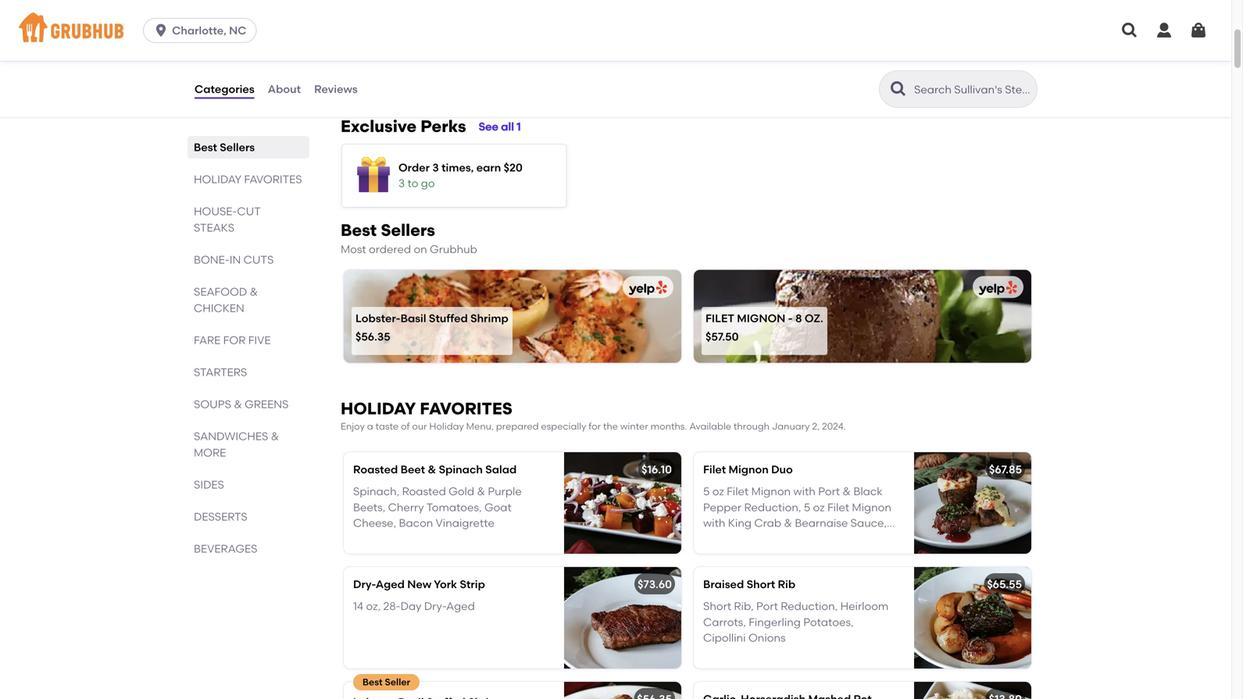 Task type: describe. For each thing, give the bounding box(es) containing it.
ordered
[[369, 243, 411, 256]]

all
[[501, 120, 514, 133]]

best sellers most ordered on grubhub
[[341, 221, 478, 256]]

0 vertical spatial roasted
[[353, 463, 398, 476]]

house-cut steaks
[[194, 205, 261, 235]]

goat
[[485, 501, 512, 514]]

braised
[[704, 578, 744, 591]]

& inside spinach, roasted gold & purple beets, cherry tomatoes, goat cheese, bacon vinaigrette
[[477, 485, 486, 498]]

beet
[[401, 463, 425, 476]]

0 vertical spatial aged
[[376, 578, 405, 591]]

january
[[772, 421, 810, 432]]

1 vertical spatial 3
[[399, 177, 405, 190]]

about button
[[267, 61, 302, 117]]

onions
[[749, 632, 786, 645]]

most
[[341, 243, 366, 256]]

sandwiches
[[194, 430, 268, 443]]

see
[[479, 120, 499, 133]]

1 vertical spatial dry-
[[424, 600, 447, 613]]

2 vertical spatial filet
[[828, 501, 850, 514]]

available
[[690, 421, 732, 432]]

grubhub
[[430, 243, 478, 256]]

menu,
[[467, 421, 494, 432]]

sellers for best sellers most ordered on grubhub
[[381, 221, 435, 240]]

2,
[[813, 421, 820, 432]]

1 horizontal spatial filet
[[727, 485, 749, 498]]

lobster-basil stuffed shrimp image
[[564, 682, 682, 700]]

taste
[[376, 421, 399, 432]]

through
[[734, 421, 770, 432]]

the
[[604, 421, 618, 432]]

go
[[421, 177, 435, 190]]

carrots,
[[704, 616, 747, 629]]

1 horizontal spatial short
[[747, 578, 776, 591]]

beverages
[[194, 543, 258, 556]]

28-
[[384, 600, 401, 613]]

about
[[268, 82, 301, 96]]

beets,
[[353, 501, 386, 514]]

gold
[[449, 485, 475, 498]]

vinaigrette
[[436, 517, 495, 530]]

roasted inside spinach, roasted gold & purple beets, cherry tomatoes, goat cheese, bacon vinaigrette
[[402, 485, 446, 498]]

king
[[729, 517, 752, 530]]

reviews button
[[314, 61, 359, 117]]

sellers for best sellers
[[220, 141, 255, 154]]

favorites for holiday favorites enjoy a taste of our holiday menu, prepared especially for the winter months. available through january 2, 2024.
[[420, 399, 513, 419]]

1 horizontal spatial with
[[794, 485, 816, 498]]

1 horizontal spatial aged
[[447, 600, 475, 613]]

see all 1
[[479, 120, 521, 133]]

spinach, roasted gold & purple beets, cherry tomatoes, goat cheese, bacon vinaigrette
[[353, 485, 522, 530]]

yelp image for filet mignon - 8 oz.
[[977, 281, 1018, 296]]

main navigation navigation
[[0, 0, 1232, 61]]

2 vertical spatial mignon
[[853, 501, 892, 514]]

strip
[[460, 578, 485, 591]]

fare
[[194, 334, 221, 347]]

pepper
[[704, 501, 742, 514]]

roasted beet & spinach salad
[[353, 463, 517, 476]]

exclusive perks
[[341, 117, 466, 137]]

winter
[[621, 421, 649, 432]]

search icon image
[[890, 80, 909, 99]]

1 vertical spatial mignon
[[752, 485, 791, 498]]

14 oz, 28-day dry-aged
[[353, 600, 475, 613]]

oz,
[[366, 600, 381, 613]]

2024.
[[823, 421, 846, 432]]

1 vertical spatial oz
[[814, 501, 825, 514]]

sandwiches & more
[[194, 430, 279, 460]]

bone-
[[194, 253, 230, 267]]

crab
[[755, 517, 782, 530]]

perks
[[421, 117, 466, 137]]

potatoes,
[[804, 616, 854, 629]]

reviews
[[314, 82, 358, 96]]

basil
[[401, 312, 427, 325]]

best sellers
[[194, 141, 255, 154]]

1
[[517, 120, 521, 133]]

prepared
[[496, 421, 539, 432]]

1 vertical spatial 5
[[804, 501, 811, 514]]

yelp image for lobster-basil stuffed shrimp
[[626, 281, 668, 296]]

in
[[230, 253, 241, 267]]

1 horizontal spatial 3
[[433, 161, 439, 174]]

nc
[[229, 24, 247, 37]]

shrimp
[[471, 312, 509, 325]]

Search Sullivan's Steakhouse search field
[[913, 82, 1033, 97]]

sides
[[194, 478, 224, 492]]

spinach,
[[353, 485, 400, 498]]

5 oz filet mignon with port & black pepper reduction, 5 oz filet mignon with king crab & bearnaise sauce, twice-baked potato
[[704, 485, 892, 546]]

reduction, inside 5 oz filet mignon with port & black pepper reduction, 5 oz filet mignon with king crab & bearnaise sauce, twice-baked potato
[[745, 501, 802, 514]]

8
[[796, 312, 803, 325]]

$65.55
[[988, 578, 1023, 591]]

braised short rib
[[704, 578, 796, 591]]

exclusive
[[341, 117, 417, 137]]

rewards image
[[355, 157, 392, 195]]

cherry
[[388, 501, 424, 514]]

lobster-
[[356, 312, 401, 325]]

times,
[[442, 161, 474, 174]]

$57.50
[[706, 330, 739, 344]]

0 vertical spatial mignon
[[729, 463, 769, 476]]

$73.60
[[638, 578, 672, 591]]

black
[[854, 485, 883, 498]]

of
[[401, 421, 410, 432]]

best for best sellers most ordered on grubhub
[[341, 221, 377, 240]]



Task type: locate. For each thing, give the bounding box(es) containing it.
& down "greens"
[[271, 430, 279, 443]]

garlic-horseradish mashed potatoes image
[[915, 682, 1032, 700]]

0 horizontal spatial yelp image
[[626, 281, 668, 296]]

see all 1 button
[[479, 113, 521, 141]]

short left rib
[[747, 578, 776, 591]]

roasted up cherry
[[402, 485, 446, 498]]

bone-in cuts
[[194, 253, 274, 267]]

port up fingerling
[[757, 600, 779, 613]]

order 3 times, earn $20 3 to go
[[399, 161, 523, 190]]

0 vertical spatial 3
[[433, 161, 439, 174]]

port inside 5 oz filet mignon with port & black pepper reduction, 5 oz filet mignon with king crab & bearnaise sauce, twice-baked potato
[[819, 485, 841, 498]]

mignon left duo
[[729, 463, 769, 476]]

seafood & chicken
[[194, 285, 258, 315]]

0 vertical spatial reduction,
[[745, 501, 802, 514]]

short rib, port reduction, heirloom carrots, fingerling potatoes, cipollini onions
[[704, 600, 889, 645]]

favorites up cut
[[244, 173, 302, 186]]

rib,
[[734, 600, 754, 613]]

1 horizontal spatial roasted
[[402, 485, 446, 498]]

0 vertical spatial oz
[[713, 485, 725, 498]]

to
[[408, 177, 419, 190]]

dry-aged new york strip image
[[564, 567, 682, 669]]

1 vertical spatial best
[[341, 221, 377, 240]]

yelp image
[[626, 281, 668, 296], [977, 281, 1018, 296]]

rib
[[778, 578, 796, 591]]

baked
[[739, 533, 772, 546]]

holiday
[[430, 421, 464, 432]]

3 left to
[[399, 177, 405, 190]]

port up bearnaise
[[819, 485, 841, 498]]

fare for five
[[194, 334, 271, 347]]

0 horizontal spatial aged
[[376, 578, 405, 591]]

svg image
[[1121, 21, 1140, 40], [1156, 21, 1174, 40], [1190, 21, 1209, 40], [153, 23, 169, 38]]

charlotte, nc
[[172, 24, 247, 37]]

holiday favorites enjoy a taste of our holiday menu, prepared especially for the winter months. available through january 2, 2024.
[[341, 399, 846, 432]]

best inside best sellers most ordered on grubhub
[[341, 221, 377, 240]]

holiday up a
[[341, 399, 416, 419]]

charlotte,
[[172, 24, 227, 37]]

dry- right the day
[[424, 600, 447, 613]]

mignon
[[737, 312, 786, 325]]

1 vertical spatial favorites
[[420, 399, 513, 419]]

filet mignon duo image
[[915, 452, 1032, 554]]

aged down strip
[[447, 600, 475, 613]]

& inside sandwiches & more
[[271, 430, 279, 443]]

duo
[[772, 463, 793, 476]]

holiday inside holiday favorites enjoy a taste of our holiday menu, prepared especially for the winter months. available through january 2, 2024.
[[341, 399, 416, 419]]

1 vertical spatial port
[[757, 600, 779, 613]]

0 vertical spatial filet
[[704, 463, 726, 476]]

fingerling
[[749, 616, 801, 629]]

0 vertical spatial 5
[[704, 485, 710, 498]]

especially
[[541, 421, 587, 432]]

1 vertical spatial filet
[[727, 485, 749, 498]]

categories
[[195, 82, 255, 96]]

best up the most
[[341, 221, 377, 240]]

0 horizontal spatial with
[[704, 517, 726, 530]]

desserts
[[194, 511, 248, 524]]

& down cuts on the left top
[[250, 285, 258, 299]]

1 horizontal spatial holiday
[[341, 399, 416, 419]]

port
[[819, 485, 841, 498], [757, 600, 779, 613]]

best
[[194, 141, 217, 154], [341, 221, 377, 240], [363, 677, 383, 688]]

enjoy
[[341, 421, 365, 432]]

favorites inside holiday favorites enjoy a taste of our holiday menu, prepared especially for the winter months. available through january 2, 2024.
[[420, 399, 513, 419]]

mignon up 'sauce,'
[[853, 501, 892, 514]]

order
[[399, 161, 430, 174]]

aged
[[376, 578, 405, 591], [447, 600, 475, 613]]

$67.85
[[990, 463, 1023, 476]]

with up twice-
[[704, 517, 726, 530]]

oz up pepper
[[713, 485, 725, 498]]

chicken
[[194, 302, 245, 315]]

-
[[789, 312, 793, 325]]

3 up go
[[433, 161, 439, 174]]

stuffed
[[429, 312, 468, 325]]

1 vertical spatial short
[[704, 600, 732, 613]]

categories button
[[194, 61, 255, 117]]

favorites up menu,
[[420, 399, 513, 419]]

1 vertical spatial roasted
[[402, 485, 446, 498]]

new
[[408, 578, 432, 591]]

roasted beet & spinach salad image
[[564, 452, 682, 554]]

dry- up 14
[[353, 578, 376, 591]]

1 horizontal spatial dry-
[[424, 600, 447, 613]]

cuts
[[244, 253, 274, 267]]

spinach
[[439, 463, 483, 476]]

holiday favorites
[[194, 173, 302, 186]]

short up carrots,
[[704, 600, 732, 613]]

house-
[[194, 205, 237, 218]]

reduction, up crab
[[745, 501, 802, 514]]

5 up pepper
[[704, 485, 710, 498]]

& inside "seafood & chicken"
[[250, 285, 258, 299]]

0 horizontal spatial short
[[704, 600, 732, 613]]

1 vertical spatial with
[[704, 517, 726, 530]]

$56.35
[[356, 330, 391, 344]]

1 vertical spatial reduction,
[[781, 600, 838, 613]]

cut
[[237, 205, 261, 218]]

dry-
[[353, 578, 376, 591], [424, 600, 447, 613]]

dry-aged new york strip
[[353, 578, 485, 591]]

&
[[250, 285, 258, 299], [234, 398, 242, 411], [271, 430, 279, 443], [428, 463, 436, 476], [477, 485, 486, 498], [843, 485, 851, 498], [785, 517, 793, 530]]

seller
[[385, 677, 411, 688]]

salad
[[486, 463, 517, 476]]

2 vertical spatial best
[[363, 677, 383, 688]]

0 vertical spatial with
[[794, 485, 816, 498]]

potato
[[775, 533, 811, 546]]

1 horizontal spatial 5
[[804, 501, 811, 514]]

heirloom
[[841, 600, 889, 613]]

holiday up house-
[[194, 173, 242, 186]]

starters
[[194, 366, 247, 379]]

& right gold
[[477, 485, 486, 498]]

oz
[[713, 485, 725, 498], [814, 501, 825, 514]]

best for best seller
[[363, 677, 383, 688]]

best for best sellers
[[194, 141, 217, 154]]

0 vertical spatial holiday
[[194, 173, 242, 186]]

our
[[412, 421, 427, 432]]

oz up bearnaise
[[814, 501, 825, 514]]

sellers up holiday favorites
[[220, 141, 255, 154]]

reduction, inside short rib, port reduction, heirloom carrots, fingerling potatoes, cipollini onions
[[781, 600, 838, 613]]

greens
[[245, 398, 289, 411]]

0 horizontal spatial favorites
[[244, 173, 302, 186]]

& right soups
[[234, 398, 242, 411]]

2 horizontal spatial filet
[[828, 501, 850, 514]]

reduction, up potatoes,
[[781, 600, 838, 613]]

sellers inside best sellers most ordered on grubhub
[[381, 221, 435, 240]]

1 horizontal spatial favorites
[[420, 399, 513, 419]]

filet
[[706, 312, 735, 325]]

1 horizontal spatial port
[[819, 485, 841, 498]]

lobster-basil stuffed shrimp $56.35
[[356, 312, 509, 344]]

holiday for holiday favorites
[[194, 173, 242, 186]]

seafood
[[194, 285, 247, 299]]

3
[[433, 161, 439, 174], [399, 177, 405, 190]]

five
[[248, 334, 271, 347]]

0 horizontal spatial port
[[757, 600, 779, 613]]

aged up 28- on the bottom left of page
[[376, 578, 405, 591]]

1 yelp image from the left
[[626, 281, 668, 296]]

with up bearnaise
[[794, 485, 816, 498]]

0 horizontal spatial filet
[[704, 463, 726, 476]]

& left black
[[843, 485, 851, 498]]

0 horizontal spatial holiday
[[194, 173, 242, 186]]

0 vertical spatial sellers
[[220, 141, 255, 154]]

earn
[[477, 161, 501, 174]]

$20
[[504, 161, 523, 174]]

0 horizontal spatial sellers
[[220, 141, 255, 154]]

0 vertical spatial port
[[819, 485, 841, 498]]

oz.
[[805, 312, 824, 325]]

0 horizontal spatial dry-
[[353, 578, 376, 591]]

0 horizontal spatial roasted
[[353, 463, 398, 476]]

0 vertical spatial short
[[747, 578, 776, 591]]

tomatoes,
[[427, 501, 482, 514]]

braised short rib image
[[915, 567, 1032, 669]]

5 up bearnaise
[[804, 501, 811, 514]]

& up potato
[[785, 517, 793, 530]]

& right beet
[[428, 463, 436, 476]]

twice-
[[704, 533, 739, 546]]

1 horizontal spatial sellers
[[381, 221, 435, 240]]

steaks
[[194, 221, 235, 235]]

sauce,
[[851, 517, 887, 530]]

1 vertical spatial holiday
[[341, 399, 416, 419]]

soups
[[194, 398, 231, 411]]

0 vertical spatial dry-
[[353, 578, 376, 591]]

0 vertical spatial best
[[194, 141, 217, 154]]

sellers
[[220, 141, 255, 154], [381, 221, 435, 240]]

best inside best seller button
[[363, 677, 383, 688]]

1 vertical spatial sellers
[[381, 221, 435, 240]]

york
[[434, 578, 457, 591]]

0 horizontal spatial 3
[[399, 177, 405, 190]]

0 horizontal spatial 5
[[704, 485, 710, 498]]

port inside short rib, port reduction, heirloom carrots, fingerling potatoes, cipollini onions
[[757, 600, 779, 613]]

sellers up on
[[381, 221, 435, 240]]

on
[[414, 243, 427, 256]]

1 vertical spatial aged
[[447, 600, 475, 613]]

purple
[[488, 485, 522, 498]]

roasted up spinach,
[[353, 463, 398, 476]]

1 horizontal spatial oz
[[814, 501, 825, 514]]

filet mignon duo
[[704, 463, 793, 476]]

for
[[589, 421, 601, 432]]

holiday for holiday favorites enjoy a taste of our holiday menu, prepared especially for the winter months. available through january 2, 2024.
[[341, 399, 416, 419]]

mignon down duo
[[752, 485, 791, 498]]

filet
[[704, 463, 726, 476], [727, 485, 749, 498], [828, 501, 850, 514]]

favorites for holiday favorites
[[244, 173, 302, 186]]

2 yelp image from the left
[[977, 281, 1018, 296]]

1 horizontal spatial yelp image
[[977, 281, 1018, 296]]

for
[[223, 334, 246, 347]]

0 vertical spatial favorites
[[244, 173, 302, 186]]

short inside short rib, port reduction, heirloom carrots, fingerling potatoes, cipollini onions
[[704, 600, 732, 613]]

5
[[704, 485, 710, 498], [804, 501, 811, 514]]

svg image inside the charlotte, nc button
[[153, 23, 169, 38]]

best left seller
[[363, 677, 383, 688]]

0 horizontal spatial oz
[[713, 485, 725, 498]]

best up holiday favorites
[[194, 141, 217, 154]]



Task type: vqa. For each thing, say whether or not it's contained in the screenshot.
Roasted Beet & Spinach Salad image
yes



